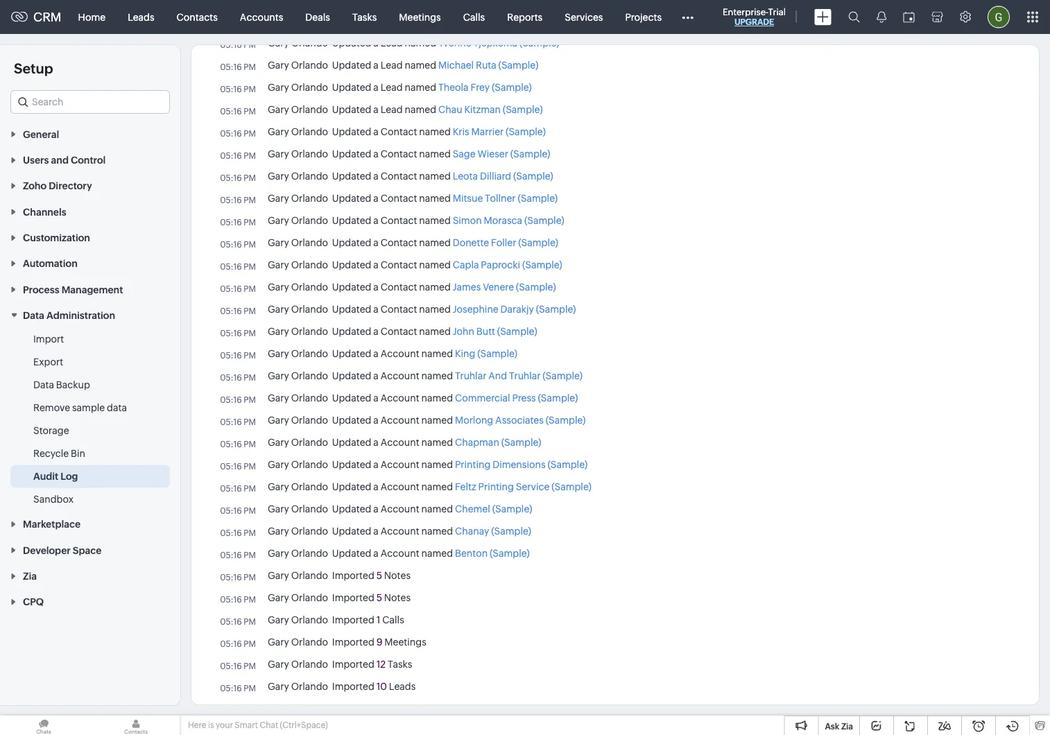 Task type: locate. For each thing, give the bounding box(es) containing it.
services
[[565, 11, 603, 23]]

updated a contact named for sage
[[332, 148, 451, 159]]

05:16 pm for donette
[[220, 240, 256, 249]]

14 gary from the top
[[268, 326, 289, 337]]

2 notes from the top
[[384, 592, 411, 603]]

gary for leota dilliard (sample)
[[268, 170, 289, 181]]

18 pm from the top
[[244, 417, 256, 427]]

4 gary from the top
[[268, 104, 289, 115]]

pm for simon
[[244, 217, 256, 227]]

chats image
[[0, 716, 87, 735]]

updated a contact named down gary orlando  updated a contact named sage wieser (sample)
[[332, 170, 451, 181]]

king
[[455, 348, 475, 359]]

administration
[[46, 310, 115, 321]]

projects link
[[614, 0, 673, 34]]

5 updated a account named from the top
[[332, 437, 453, 448]]

1 vertical spatial 5
[[376, 592, 382, 603]]

13 05:16 from the top
[[220, 306, 242, 316]]

19 pm from the top
[[244, 439, 256, 449]]

create menu element
[[806, 0, 840, 34]]

4 pm from the top
[[244, 106, 256, 116]]

05:16 for chapman
[[220, 439, 242, 449]]

updated a lead named for theola
[[332, 82, 436, 93]]

5 pm from the top
[[244, 129, 256, 138]]

9 gary from the top
[[268, 215, 289, 226]]

05:16 pm for printing
[[220, 462, 256, 471]]

backup
[[56, 379, 90, 390]]

1 vertical spatial gary orlando  imported 5 notes
[[268, 592, 413, 603]]

meetings up the gary orlando  updated a lead named yvonne tjepkema (sample)
[[399, 11, 441, 23]]

10 updated a account named from the top
[[332, 548, 453, 559]]

11 pm from the top
[[244, 262, 256, 271]]

9 pm from the top
[[244, 217, 256, 227]]

1 horizontal spatial leads
[[389, 681, 416, 692]]

associates
[[495, 415, 544, 426]]

updated a account named for morlong
[[332, 415, 453, 426]]

0 vertical spatial data
[[23, 310, 44, 321]]

6 updated a contact named from the top
[[332, 237, 451, 248]]

0 horizontal spatial deals
[[305, 11, 330, 23]]

(sample) down reports link
[[519, 37, 560, 48]]

updated a account named down gary orlando  updated a contact named john butt (sample)
[[332, 348, 453, 359]]

(sample) up the kris marrier (sample) link
[[503, 104, 543, 115]]

theola frey (sample) link
[[438, 82, 532, 93]]

import link
[[33, 332, 64, 346]]

11 05:16 from the top
[[220, 262, 242, 271]]

(sample) right morasca
[[524, 215, 564, 226]]

05:16 pm for benton
[[220, 550, 256, 560]]

crm link
[[11, 10, 61, 24]]

updated a account named up gary orlando  updated a account named benton (sample)
[[332, 526, 453, 537]]

commercial
[[455, 392, 510, 403]]

updated a contact named up gary orlando  updated a account named king (sample)
[[332, 326, 451, 337]]

05:16 pm for commercial
[[220, 395, 256, 404]]

12 05:16 from the top
[[220, 284, 242, 293]]

updated a lead named up the gary orlando  updated a lead named michael ruta (sample)
[[332, 37, 436, 48]]

17 pm from the top
[[244, 395, 256, 404]]

calls right the 1
[[382, 614, 404, 625]]

contacts image
[[92, 716, 180, 735]]

data inside dropdown button
[[23, 310, 44, 321]]

05:16 pm for morlong
[[220, 417, 256, 427]]

updated a account named for chemel
[[332, 503, 453, 514]]

0 vertical spatial meetings
[[399, 11, 441, 23]]

12 gary from the top
[[268, 281, 289, 292]]

pm for benton
[[244, 550, 256, 560]]

log
[[61, 471, 78, 482]]

gary orlando  updated a account named printing dimensions (sample)
[[268, 459, 588, 470]]

pm for leota
[[244, 173, 256, 182]]

tasks right 12
[[388, 659, 412, 670]]

pm for donette
[[244, 240, 256, 249]]

home link
[[67, 0, 117, 34]]

gary orlando  updated a contact named donette foller (sample)
[[268, 237, 558, 248]]

gary orlando  updated a lead named yvonne tjepkema (sample)
[[268, 37, 560, 48]]

(sample) down chanay (sample) "link" on the bottom
[[490, 548, 530, 559]]

recycle bin link
[[33, 447, 85, 460]]

1 updated a contact named from the top
[[332, 126, 451, 137]]

gary orlando  updated a contact named josephine darakjy (sample)
[[268, 304, 576, 315]]

1 updated a account named from the top
[[332, 348, 453, 359]]

05:16 for john
[[220, 328, 242, 338]]

tasks right deals link
[[352, 11, 377, 23]]

5 down gary orlando  updated a account named benton (sample)
[[376, 570, 382, 581]]

(sample) right darakjy
[[536, 304, 576, 315]]

23 pm from the top
[[244, 528, 256, 538]]

1 vertical spatial zia
[[841, 722, 853, 731]]

zia inside dropdown button
[[23, 571, 37, 582]]

(sample) up printing dimensions (sample) link
[[501, 437, 541, 448]]

updated a contact named up the gary orlando  updated a contact named james venere (sample)
[[332, 259, 451, 270]]

24 pm from the top
[[244, 550, 256, 560]]

1 vertical spatial leads
[[389, 681, 416, 692]]

updated a contact named for kris
[[332, 126, 451, 137]]

29 pm from the top
[[244, 661, 256, 671]]

1 vertical spatial deals
[[389, 703, 414, 714]]

8 05:16 from the top
[[220, 195, 242, 205]]

13 05:16 pm from the top
[[220, 306, 256, 316]]

dilliard
[[480, 170, 511, 181]]

21 05:16 pm from the top
[[220, 484, 256, 493]]

6 imported from the top
[[332, 681, 374, 692]]

king (sample) link
[[455, 348, 518, 359]]

morlong
[[455, 415, 493, 426]]

5 updated a contact named from the top
[[332, 215, 451, 226]]

updated a contact named for james
[[332, 281, 451, 292]]

1 horizontal spatial calls
[[463, 11, 485, 23]]

updated a account named for feltz
[[332, 481, 453, 492]]

data for data backup
[[33, 379, 54, 390]]

10 updated a contact named from the top
[[332, 326, 451, 337]]

21 gary from the top
[[268, 481, 289, 492]]

commercial press (sample) link
[[455, 392, 578, 403]]

sage
[[453, 148, 476, 159]]

updated a lead named for chau
[[332, 104, 436, 115]]

(sample) right paprocki
[[522, 259, 562, 270]]

8 pm from the top
[[244, 195, 256, 205]]

updated a account named down gary orlando  updated a account named chapman (sample)
[[332, 459, 453, 470]]

1 horizontal spatial tasks
[[388, 659, 412, 670]]

17 05:16 pm from the top
[[220, 395, 256, 404]]

gary orlando  updated a lead named chau kitzman (sample)
[[268, 104, 543, 115]]

05:16 for donette
[[220, 240, 242, 249]]

3 05:16 pm from the top
[[220, 84, 256, 94]]

05:16 pm for leota
[[220, 173, 256, 182]]

8 gary from the top
[[268, 193, 289, 204]]

updated a account named down gary orlando  updated a account named chanay (sample) at the bottom of page
[[332, 548, 453, 559]]

Search text field
[[11, 91, 169, 113]]

automation
[[23, 258, 78, 269]]

tasks link
[[341, 0, 388, 34]]

updated a account named for chanay
[[332, 526, 453, 537]]

pm for chanay
[[244, 528, 256, 538]]

upgrade
[[735, 17, 774, 27]]

gary orlando  updated a contact named kris marrier (sample)
[[268, 126, 546, 137]]

17 05:16 from the top
[[220, 395, 242, 404]]

deals down gary orlando  imported 10 leads
[[389, 703, 414, 714]]

updated a account named up gary orlando  updated a account named chapman (sample)
[[332, 415, 453, 426]]

process management
[[23, 284, 123, 295]]

gary for printing dimensions (sample)
[[268, 459, 289, 470]]

data inside region
[[33, 379, 54, 390]]

(ctrl+space)
[[280, 721, 328, 730]]

yvonne
[[438, 37, 472, 48]]

updated a contact named for josephine
[[332, 304, 451, 315]]

1
[[376, 614, 380, 625]]

updated a account named up gary orlando  updated a account named chemel (sample)
[[332, 481, 453, 492]]

0 vertical spatial printing
[[455, 459, 491, 470]]

josephine darakjy (sample) link
[[453, 304, 576, 315]]

1 vertical spatial tasks
[[388, 659, 412, 670]]

updated a account named down gary orlando  updated a account named truhlar and truhlar (sample)
[[332, 392, 453, 403]]

23 gary from the top
[[268, 526, 289, 537]]

printing
[[455, 459, 491, 470], [478, 481, 514, 492]]

gary orlando  imported 1 calls
[[268, 614, 406, 625]]

updated a contact named for capla
[[332, 259, 451, 270]]

simon morasca (sample) link
[[453, 215, 564, 226]]

pm for mitsue
[[244, 195, 256, 205]]

gary for josephine darakjy (sample)
[[268, 304, 289, 315]]

updated a lead named up gary orlando  updated a lead named theola frey (sample)
[[332, 59, 436, 70]]

kris marrier (sample) link
[[453, 126, 546, 137]]

meetings inside meetings link
[[399, 11, 441, 23]]

leads link
[[117, 0, 166, 34]]

2 05:16 from the top
[[220, 62, 242, 71]]

0 horizontal spatial calls
[[382, 614, 404, 625]]

pm for capla
[[244, 262, 256, 271]]

ruta
[[476, 59, 497, 70]]

1 vertical spatial notes
[[384, 592, 411, 603]]

here
[[188, 721, 206, 730]]

contacts
[[177, 11, 218, 23]]

05:16 for yvonne
[[220, 40, 242, 49]]

05:16 pm for capla
[[220, 262, 256, 271]]

gary for chanay (sample)
[[268, 526, 289, 537]]

05:16 for capla
[[220, 262, 242, 271]]

14 05:16 from the top
[[220, 328, 242, 338]]

(sample) down feltz printing service (sample) link
[[492, 503, 532, 514]]

truhlar down king
[[455, 370, 487, 381]]

chau kitzman (sample) link
[[438, 104, 543, 115]]

7 updated a contact named from the top
[[332, 259, 451, 270]]

05:16 pm for michael
[[220, 62, 256, 71]]

updated a contact named down gary orlando  updated a contact named capla paprocki (sample)
[[332, 281, 451, 292]]

gary for capla paprocki (sample)
[[268, 259, 289, 270]]

meetings right 9
[[385, 636, 426, 648]]

8 updated a contact named from the top
[[332, 281, 451, 292]]

0 horizontal spatial tasks
[[352, 11, 377, 23]]

leads right 'home' link
[[128, 11, 154, 23]]

0 horizontal spatial truhlar
[[455, 370, 487, 381]]

deals
[[305, 11, 330, 23], [389, 703, 414, 714]]

1 vertical spatial 10
[[376, 703, 387, 714]]

12 05:16 pm from the top
[[220, 284, 256, 293]]

calendar image
[[903, 11, 915, 23]]

data down export
[[33, 379, 54, 390]]

3 updated a lead named from the top
[[332, 82, 436, 93]]

service
[[516, 481, 550, 492]]

gary for chapman (sample)
[[268, 437, 289, 448]]

05:16 for printing
[[220, 462, 242, 471]]

profile element
[[980, 0, 1018, 34]]

gary for john butt (sample)
[[268, 326, 289, 337]]

leads up gary orlando  imported 10 deals
[[389, 681, 416, 692]]

05:16 for truhlar
[[220, 373, 242, 382]]

(sample) right foller
[[518, 237, 558, 248]]

gary orlando  imported 9 meetings
[[268, 636, 428, 648]]

calls
[[463, 11, 485, 23], [382, 614, 404, 625]]

19 05:16 pm from the top
[[220, 439, 256, 449]]

printing dimensions (sample) link
[[455, 459, 588, 470]]

tasks
[[352, 11, 377, 23], [388, 659, 412, 670]]

8 05:16 pm from the top
[[220, 195, 256, 205]]

updated a account named for chapman
[[332, 437, 453, 448]]

1 05:16 pm from the top
[[220, 40, 256, 49]]

0 vertical spatial leads
[[128, 11, 154, 23]]

05:16 for mitsue
[[220, 195, 242, 205]]

calls up yvonne
[[463, 11, 485, 23]]

truhlar up press
[[509, 370, 541, 381]]

8 updated a account named from the top
[[332, 503, 453, 514]]

updated a account named for benton
[[332, 548, 453, 559]]

updated a account named down gary orlando  updated a account named morlong associates (sample) at bottom
[[332, 437, 453, 448]]

5 up the 1
[[376, 592, 382, 603]]

05:16 for chanay
[[220, 528, 242, 538]]

recycle
[[33, 448, 69, 459]]

0 horizontal spatial zia
[[23, 571, 37, 582]]

gary orlando  updated a account named morlong associates (sample)
[[268, 415, 586, 426]]

0 vertical spatial deals
[[305, 11, 330, 23]]

sage wieser (sample) link
[[453, 148, 550, 159]]

4 updated a lead named from the top
[[332, 104, 436, 115]]

7 gary from the top
[[268, 170, 289, 181]]

22 pm from the top
[[244, 506, 256, 515]]

ask
[[825, 722, 840, 731]]

6 05:16 pm from the top
[[220, 151, 256, 160]]

24 gary from the top
[[268, 548, 289, 559]]

4 updated a account named from the top
[[332, 415, 453, 426]]

11 05:16 pm from the top
[[220, 262, 256, 271]]

updated a contact named
[[332, 126, 451, 137], [332, 148, 451, 159], [332, 170, 451, 181], [332, 193, 451, 204], [332, 215, 451, 226], [332, 237, 451, 248], [332, 259, 451, 270], [332, 281, 451, 292], [332, 304, 451, 315], [332, 326, 451, 337]]

0 horizontal spatial leads
[[128, 11, 154, 23]]

None field
[[10, 90, 170, 114]]

updated a account named up gary orlando  updated a account named chanay (sample) at the bottom of page
[[332, 503, 453, 514]]

wieser
[[478, 148, 508, 159]]

Other Modules field
[[673, 6, 703, 28]]

deals link
[[294, 0, 341, 34]]

deals inside deals link
[[305, 11, 330, 23]]

31 05:16 from the top
[[220, 706, 242, 715]]

0 vertical spatial 5
[[376, 570, 382, 581]]

john butt (sample) link
[[453, 326, 537, 337]]

pm for john
[[244, 328, 256, 338]]

18 05:16 pm from the top
[[220, 417, 256, 427]]

2 updated a account named from the top
[[332, 370, 453, 381]]

updated a contact named down gary orlando  updated a lead named chau kitzman (sample)
[[332, 126, 451, 137]]

(sample) down darakjy
[[497, 326, 537, 337]]

crm
[[33, 10, 61, 24]]

audit log
[[33, 471, 78, 482]]

pm for morlong
[[244, 417, 256, 427]]

printing down the chapman
[[455, 459, 491, 470]]

updated a contact named down gary orlando  updated a contact named leota dilliard (sample)
[[332, 193, 451, 204]]

gary orlando  imported 5 notes
[[268, 570, 413, 581], [268, 592, 413, 603]]

updated a account named
[[332, 348, 453, 359], [332, 370, 453, 381], [332, 392, 453, 403], [332, 415, 453, 426], [332, 437, 453, 448], [332, 459, 453, 470], [332, 481, 453, 492], [332, 503, 453, 514], [332, 526, 453, 537], [332, 548, 453, 559]]

2 gary from the top
[[268, 59, 289, 70]]

7 updated a account named from the top
[[332, 481, 453, 492]]

05:16 for feltz
[[220, 484, 242, 493]]

sandbox
[[33, 494, 74, 505]]

updated a contact named down gary orlando  updated a contact named kris marrier (sample)
[[332, 148, 451, 159]]

donette foller (sample) link
[[453, 237, 558, 248]]

20 gary from the top
[[268, 459, 289, 470]]

1 05:16 from the top
[[220, 40, 242, 49]]

4 05:16 from the top
[[220, 106, 242, 116]]

general
[[23, 129, 59, 140]]

1 vertical spatial calls
[[382, 614, 404, 625]]

22 05:16 from the top
[[220, 506, 242, 515]]

1 vertical spatial data
[[33, 379, 54, 390]]

deals left tasks link
[[305, 11, 330, 23]]

updated a contact named down gary orlando  updated a contact named mitsue tollner (sample)
[[332, 215, 451, 226]]

pm for yvonne
[[244, 40, 256, 49]]

3 gary from the top
[[268, 82, 289, 93]]

zia up cpq
[[23, 571, 37, 582]]

1 horizontal spatial deals
[[389, 703, 414, 714]]

gary orlando  imported 10 deals
[[268, 703, 416, 714]]

users and control
[[23, 154, 106, 166]]

smart
[[235, 721, 258, 730]]

gary for king (sample)
[[268, 348, 289, 359]]

0 vertical spatial tasks
[[352, 11, 377, 23]]

updated a account named down gary orlando  updated a account named king (sample)
[[332, 370, 453, 381]]

26 05:16 from the top
[[220, 595, 242, 604]]

21 05:16 from the top
[[220, 484, 242, 493]]

24 05:16 from the top
[[220, 550, 242, 560]]

gary for morlong associates (sample)
[[268, 415, 289, 426]]

16 pm from the top
[[244, 373, 256, 382]]

updated a lead named down gary orlando  updated a lead named theola frey (sample)
[[332, 104, 436, 115]]

21 pm from the top
[[244, 484, 256, 493]]

(sample) up leota dilliard (sample) link
[[510, 148, 550, 159]]

16 05:16 pm from the top
[[220, 373, 256, 382]]

0 vertical spatial gary orlando  imported 5 notes
[[268, 570, 413, 581]]

17 gary from the top
[[268, 392, 289, 403]]

updated a lead named down the gary orlando  updated a lead named michael ruta (sample)
[[332, 82, 436, 93]]

18 gary from the top
[[268, 415, 289, 426]]

(sample) right press
[[538, 392, 578, 403]]

1 horizontal spatial zia
[[841, 722, 853, 731]]

tasks inside tasks link
[[352, 11, 377, 23]]

gary for mitsue tollner (sample)
[[268, 193, 289, 204]]

printing up chemel (sample) link
[[478, 481, 514, 492]]

0 vertical spatial 10
[[376, 681, 387, 692]]

23 05:16 from the top
[[220, 528, 242, 538]]

updated a contact named up gary orlando  updated a contact named john butt (sample)
[[332, 304, 451, 315]]

theola
[[438, 82, 469, 93]]

2 updated a lead named from the top
[[332, 59, 436, 70]]

9 updated a account named from the top
[[332, 526, 453, 537]]

29 gary from the top
[[268, 659, 289, 670]]

signals image
[[877, 11, 887, 23]]

updated a contact named for leota
[[332, 170, 451, 181]]

pm for feltz
[[244, 484, 256, 493]]

6 gary from the top
[[268, 148, 289, 159]]

zia right ask
[[841, 722, 853, 731]]

gary for benton (sample)
[[268, 548, 289, 559]]

data down process
[[23, 310, 44, 321]]

gary orlando  updated a contact named john butt (sample)
[[268, 326, 537, 337]]

gary for james venere (sample)
[[268, 281, 289, 292]]

4 05:16 pm from the top
[[220, 106, 256, 116]]

4 imported from the top
[[332, 636, 374, 648]]

0 vertical spatial calls
[[463, 11, 485, 23]]

1 10 from the top
[[376, 681, 387, 692]]

1 horizontal spatial truhlar
[[509, 370, 541, 381]]

tollner
[[485, 193, 516, 204]]

13 pm from the top
[[244, 306, 256, 316]]

darakjy
[[501, 304, 534, 315]]

11 gary from the top
[[268, 259, 289, 270]]

0 vertical spatial notes
[[384, 570, 411, 581]]

gary orlando  updated a contact named sage wieser (sample)
[[268, 148, 550, 159]]

05:16 pm for chapman
[[220, 439, 256, 449]]

search element
[[840, 0, 869, 34]]

updated a contact named up gary orlando  updated a contact named capla paprocki (sample)
[[332, 237, 451, 248]]

12 pm from the top
[[244, 284, 256, 293]]

10 05:16 from the top
[[220, 240, 242, 249]]

05:16 pm for king
[[220, 351, 256, 360]]

6 pm from the top
[[244, 151, 256, 160]]

chapman
[[455, 437, 499, 448]]

0 vertical spatial zia
[[23, 571, 37, 582]]



Task type: vqa. For each thing, say whether or not it's contained in the screenshot.
second Progress from the top
no



Task type: describe. For each thing, give the bounding box(es) containing it.
05:16 pm for chemel
[[220, 506, 256, 515]]

2 imported from the top
[[332, 592, 374, 603]]

bin
[[71, 448, 85, 459]]

gary orlando  imported 12 tasks
[[268, 659, 414, 670]]

05:16 pm for mitsue
[[220, 195, 256, 205]]

paprocki
[[481, 259, 520, 270]]

05:16 for benton
[[220, 550, 242, 560]]

zia button
[[0, 563, 180, 589]]

(sample) up the chau kitzman (sample) "link"
[[492, 82, 532, 93]]

here is your smart chat (ctrl+space)
[[188, 721, 328, 730]]

05:16 pm for sage
[[220, 151, 256, 160]]

gary for truhlar and truhlar (sample)
[[268, 370, 289, 381]]

tjepkema
[[473, 37, 518, 48]]

05:16 pm for truhlar
[[220, 373, 256, 382]]

press
[[512, 392, 536, 403]]

27 05:16 from the top
[[220, 617, 242, 626]]

customization button
[[0, 224, 180, 250]]

space
[[73, 545, 102, 556]]

venere
[[483, 281, 514, 292]]

30 05:16 from the top
[[220, 684, 242, 693]]

(sample) up and
[[477, 348, 518, 359]]

gary for simon morasca (sample)
[[268, 215, 289, 226]]

gary for donette foller (sample)
[[268, 237, 289, 248]]

josephine
[[453, 304, 499, 315]]

30 pm from the top
[[244, 684, 256, 693]]

data backup
[[33, 379, 90, 390]]

2 5 from the top
[[376, 592, 382, 603]]

is
[[208, 721, 214, 730]]

and
[[51, 154, 69, 166]]

morasca
[[484, 215, 522, 226]]

2 truhlar from the left
[[509, 370, 541, 381]]

gary orlando  updated a contact named mitsue tollner (sample)
[[268, 193, 558, 204]]

truhlar and truhlar (sample) link
[[455, 370, 583, 381]]

(sample) up 'simon morasca (sample)' link
[[518, 193, 558, 204]]

accounts link
[[229, 0, 294, 34]]

pm for printing
[[244, 462, 256, 471]]

your
[[216, 721, 233, 730]]

calls inside 'calls' link
[[463, 11, 485, 23]]

gary orlando  updated a account named king (sample)
[[268, 348, 518, 359]]

05:16 pm for theola
[[220, 84, 256, 94]]

updated a account named for printing
[[332, 459, 453, 470]]

updated a account named for truhlar
[[332, 370, 453, 381]]

27 05:16 pm from the top
[[220, 617, 256, 626]]

sandbox link
[[33, 492, 74, 506]]

pm for chau
[[244, 106, 256, 116]]

gary for michael ruta (sample)
[[268, 59, 289, 70]]

data backup link
[[33, 378, 90, 392]]

05:16 for james
[[220, 284, 242, 293]]

10 for deals
[[376, 703, 387, 714]]

gary orlando  updated a lead named michael ruta (sample)
[[268, 59, 539, 70]]

audit
[[33, 471, 58, 482]]

gary for chemel (sample)
[[268, 503, 289, 514]]

leads inside leads link
[[128, 11, 154, 23]]

developer space
[[23, 545, 102, 556]]

26 05:16 pm from the top
[[220, 595, 256, 604]]

25 05:16 pm from the top
[[220, 573, 256, 582]]

05:16 for sage
[[220, 151, 242, 160]]

storage
[[33, 425, 69, 436]]

enterprise-
[[723, 7, 768, 17]]

james venere (sample) link
[[453, 281, 556, 292]]

gary for feltz printing service (sample)
[[268, 481, 289, 492]]

pm for chemel
[[244, 506, 256, 515]]

chau
[[438, 104, 462, 115]]

31 pm from the top
[[244, 706, 256, 715]]

05:16 for simon
[[220, 217, 242, 227]]

27 gary from the top
[[268, 614, 289, 625]]

gary orlando  updated a account named commercial press (sample)
[[268, 392, 578, 403]]

(sample) up service
[[548, 459, 588, 470]]

05:16 pm for simon
[[220, 217, 256, 227]]

updated a contact named for simon
[[332, 215, 451, 226]]

customization
[[23, 232, 90, 243]]

services link
[[554, 0, 614, 34]]

pm for commercial
[[244, 395, 256, 404]]

05:16 pm for chanay
[[220, 528, 256, 538]]

30 gary from the top
[[268, 681, 289, 692]]

benton
[[455, 548, 488, 559]]

chemel
[[455, 503, 490, 514]]

butt
[[476, 326, 495, 337]]

28 05:16 pm from the top
[[220, 639, 256, 649]]

gary orlando  updated a contact named james venere (sample)
[[268, 281, 556, 292]]

updated a contact named for donette
[[332, 237, 451, 248]]

31 05:16 pm from the top
[[220, 706, 256, 715]]

(sample) down chemel (sample) link
[[491, 526, 531, 537]]

pm for josephine
[[244, 306, 256, 316]]

1 vertical spatial printing
[[478, 481, 514, 492]]

chanay
[[455, 526, 489, 537]]

channels
[[23, 206, 66, 217]]

05:16 for chau
[[220, 106, 242, 116]]

05:16 for morlong
[[220, 417, 242, 427]]

1 vertical spatial meetings
[[385, 636, 426, 648]]

30 05:16 pm from the top
[[220, 684, 256, 693]]

pm for james
[[244, 284, 256, 293]]

contacts link
[[166, 0, 229, 34]]

31 gary from the top
[[268, 703, 289, 714]]

26 gary from the top
[[268, 592, 289, 603]]

automation button
[[0, 250, 180, 276]]

benton (sample) link
[[455, 548, 530, 559]]

michael ruta (sample) link
[[438, 59, 539, 70]]

05:16 for kris
[[220, 129, 242, 138]]

05:16 pm for chau
[[220, 106, 256, 116]]

signals element
[[869, 0, 895, 34]]

05:16 for michael
[[220, 62, 242, 71]]

25 gary from the top
[[268, 570, 289, 581]]

1 gary orlando  imported 5 notes from the top
[[268, 570, 413, 581]]

(sample) up the commercial press (sample) link
[[543, 370, 583, 381]]

kitzman
[[464, 104, 501, 115]]

(sample) right associates
[[546, 415, 586, 426]]

setup
[[14, 60, 53, 76]]

26 pm from the top
[[244, 595, 256, 604]]

12
[[376, 659, 386, 670]]

marketplace button
[[0, 511, 180, 537]]

pm for michael
[[244, 62, 256, 71]]

accounts
[[240, 11, 283, 23]]

mitsue tollner (sample) link
[[453, 193, 558, 204]]

05:16 pm for james
[[220, 284, 256, 293]]

gary for commercial press (sample)
[[268, 392, 289, 403]]

leota
[[453, 170, 478, 181]]

donette
[[453, 237, 489, 248]]

ask zia
[[825, 722, 853, 731]]

mitsue
[[453, 193, 483, 204]]

28 pm from the top
[[244, 639, 256, 649]]

gary for sage wieser (sample)
[[268, 148, 289, 159]]

gary for kris marrier (sample)
[[268, 126, 289, 137]]

management
[[61, 284, 123, 295]]

05:16 pm for feltz
[[220, 484, 256, 493]]

calls link
[[452, 0, 496, 34]]

feltz printing service (sample) link
[[455, 481, 592, 492]]

28 05:16 from the top
[[220, 639, 242, 649]]

marketplace
[[23, 519, 81, 530]]

capla
[[453, 259, 479, 270]]

10 for leads
[[376, 681, 387, 692]]

05:16 for theola
[[220, 84, 242, 94]]

data administration region
[[0, 328, 180, 511]]

meetings link
[[388, 0, 452, 34]]

05:16 for chemel
[[220, 506, 242, 515]]

import
[[33, 333, 64, 345]]

05:16 for commercial
[[220, 395, 242, 404]]

(sample) up mitsue tollner (sample) link
[[513, 170, 553, 181]]

zoho directory button
[[0, 173, 180, 198]]

29 05:16 from the top
[[220, 661, 242, 671]]

foller
[[491, 237, 516, 248]]

1 5 from the top
[[376, 570, 382, 581]]

pm for kris
[[244, 129, 256, 138]]

cpq button
[[0, 589, 180, 615]]

1 truhlar from the left
[[455, 370, 487, 381]]

25 05:16 from the top
[[220, 573, 242, 582]]

gary orlando  updated a account named chemel (sample)
[[268, 503, 532, 514]]

marrier
[[471, 126, 504, 137]]

9
[[376, 636, 383, 648]]

pm for sage
[[244, 151, 256, 160]]

7 imported from the top
[[332, 703, 374, 714]]

gary for theola frey (sample)
[[268, 82, 289, 93]]

25 pm from the top
[[244, 573, 256, 582]]

process
[[23, 284, 59, 295]]

pm for king
[[244, 351, 256, 360]]

chat
[[260, 721, 278, 730]]

search image
[[848, 11, 860, 23]]

pm for chapman
[[244, 439, 256, 449]]

(sample) down yvonne tjepkema (sample) link
[[499, 59, 539, 70]]

process management button
[[0, 276, 180, 302]]

updated a contact named for mitsue
[[332, 193, 451, 204]]

updated a account named for commercial
[[332, 392, 453, 403]]

28 gary from the top
[[268, 636, 289, 648]]

updated a lead named for michael
[[332, 59, 436, 70]]

gary orlando  updated a contact named simon morasca (sample)
[[268, 215, 564, 226]]

5 imported from the top
[[332, 659, 374, 670]]

(sample) right service
[[552, 481, 592, 492]]

gary orlando  updated a lead named theola frey (sample)
[[268, 82, 532, 93]]

directory
[[49, 180, 92, 191]]

trial
[[768, 7, 786, 17]]

05:16 for leota
[[220, 173, 242, 182]]

profile image
[[988, 6, 1010, 28]]

export link
[[33, 355, 63, 369]]

05:16 for king
[[220, 351, 242, 360]]

27 pm from the top
[[244, 617, 256, 626]]

05:16 pm for yvonne
[[220, 40, 256, 49]]

05:16 for josephine
[[220, 306, 242, 316]]

updated a lead named for yvonne
[[332, 37, 436, 48]]

updated a contact named for john
[[332, 326, 451, 337]]

projects
[[625, 11, 662, 23]]

3 imported from the top
[[332, 614, 374, 625]]

export
[[33, 356, 63, 367]]

channels button
[[0, 198, 180, 224]]

updated a account named for king
[[332, 348, 453, 359]]

create menu image
[[814, 9, 832, 25]]

gary for chau kitzman (sample)
[[268, 104, 289, 115]]

recycle bin
[[33, 448, 85, 459]]

data administration
[[23, 310, 115, 321]]

data for data administration
[[23, 310, 44, 321]]

05:16 pm for josephine
[[220, 306, 256, 316]]

pm for theola
[[244, 84, 256, 94]]

(sample) up sage wieser (sample) link
[[506, 126, 546, 137]]

reports
[[507, 11, 543, 23]]

29 05:16 pm from the top
[[220, 661, 256, 671]]

james
[[453, 281, 481, 292]]

(sample) up darakjy
[[516, 281, 556, 292]]

2 gary orlando  imported 5 notes from the top
[[268, 592, 413, 603]]

1 imported from the top
[[332, 570, 374, 581]]

storage link
[[33, 424, 69, 438]]

1 notes from the top
[[384, 570, 411, 581]]



